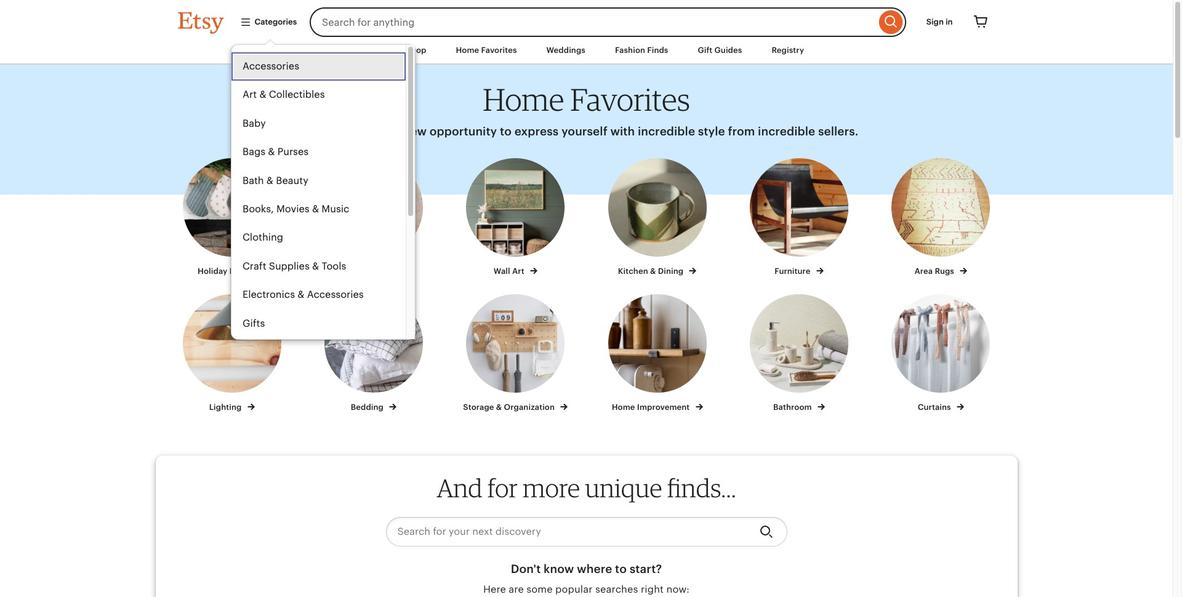 Task type: locate. For each thing, give the bounding box(es) containing it.
storage & organization link
[[456, 294, 576, 413]]

lighting link
[[172, 294, 292, 413]]

&
[[259, 89, 266, 101], [268, 146, 275, 158], [266, 175, 273, 186], [312, 203, 319, 215], [312, 260, 319, 272], [650, 267, 656, 276], [297, 289, 304, 301], [273, 346, 280, 358], [496, 403, 502, 412]]

here
[[483, 584, 506, 596]]

from
[[728, 125, 755, 138]]

kitchen
[[618, 267, 648, 276]]

& for electronics & accessories
[[297, 289, 304, 301]]

menu inside banner
[[231, 44, 415, 367]]

incredible right with
[[638, 125, 695, 138]]

art inside wall art 'link'
[[512, 267, 525, 276]]

finds
[[648, 46, 669, 55]]

art up baby
[[242, 89, 257, 101]]

1 horizontal spatial favorites
[[571, 81, 690, 118]]

menu bar
[[156, 37, 1018, 65]]

improvement
[[637, 403, 690, 412]]

& right bags
[[268, 146, 275, 158]]

& left living
[[273, 346, 280, 358]]

sign
[[927, 17, 944, 26]]

None search field
[[310, 7, 907, 37], [386, 517, 788, 547]]

1 vertical spatial home favorites
[[483, 81, 690, 118]]

furniture link
[[740, 159, 859, 277]]

area rugs link
[[882, 159, 1001, 277]]

1 vertical spatial accessories
[[307, 289, 364, 301]]

home favorites
[[456, 46, 517, 55], [483, 81, 690, 118]]

incredible
[[638, 125, 695, 138], [758, 125, 816, 138]]

none search field up don't know where to start?
[[386, 517, 788, 547]]

0 horizontal spatial art
[[242, 89, 257, 101]]

banner
[[156, 0, 1018, 367]]

to up the searches
[[615, 563, 627, 576]]

clothing
[[242, 232, 283, 244]]

0 horizontal spatial to
[[500, 125, 512, 138]]

incredible right from
[[758, 125, 816, 138]]

bags & purses link
[[231, 138, 406, 167]]

decor for holiday
[[230, 267, 253, 276]]

& left dining
[[650, 267, 656, 276]]

know
[[544, 563, 574, 576]]

& up baby
[[259, 89, 266, 101]]

baby link
[[231, 110, 406, 138]]

decor right the holiday
[[230, 267, 253, 276]]

where
[[577, 563, 613, 576]]

1 vertical spatial to
[[615, 563, 627, 576]]

for
[[488, 473, 518, 504]]

accessories up the art & collectibles
[[242, 60, 299, 72]]

favorites inside main content
[[571, 81, 690, 118]]

0 vertical spatial none search field
[[310, 7, 907, 37]]

area
[[915, 267, 933, 276]]

1 horizontal spatial art
[[512, 267, 525, 276]]

fashion finds
[[615, 46, 669, 55]]

home
[[456, 46, 479, 55], [483, 81, 565, 118], [343, 267, 366, 276], [242, 346, 271, 358], [612, 403, 635, 412]]

& inside electronics & accessories link
[[297, 289, 304, 301]]

clothing link
[[231, 224, 406, 252]]

bath
[[242, 175, 264, 186]]

now:
[[667, 584, 690, 596]]

home decor link
[[314, 159, 434, 277]]

fashion
[[615, 46, 646, 55]]

& for storage & organization
[[496, 403, 502, 412]]

0 vertical spatial home favorites
[[456, 46, 517, 55]]

movies
[[276, 203, 309, 215]]

& inside art & collectibles link
[[259, 89, 266, 101]]

1 vertical spatial art
[[512, 267, 525, 276]]

& left tools
[[312, 260, 319, 272]]

0 vertical spatial to
[[500, 125, 512, 138]]

and
[[437, 473, 483, 504]]

1 horizontal spatial accessories
[[307, 289, 364, 301]]

1 vertical spatial none search field
[[386, 517, 788, 547]]

decor right tools
[[368, 267, 392, 276]]

& inside home & living link
[[273, 346, 280, 358]]

0 vertical spatial art
[[242, 89, 257, 101]]

& inside bath & beauty link
[[266, 175, 273, 186]]

& inside storage & organization link
[[496, 403, 502, 412]]

collectibles
[[269, 89, 325, 101]]

opportunity
[[430, 125, 497, 138]]

& down craft supplies & tools
[[297, 289, 304, 301]]

bedding link
[[314, 294, 434, 413]]

& inside bags & purses link
[[268, 146, 275, 158]]

2 decor from the left
[[368, 267, 392, 276]]

none search field inside banner
[[310, 7, 907, 37]]

sign in
[[927, 17, 953, 26]]

& right bath
[[266, 175, 273, 186]]

craft
[[242, 260, 266, 272]]

& for art & collectibles
[[259, 89, 266, 101]]

unique
[[585, 473, 663, 504]]

decor for home
[[368, 267, 392, 276]]

& inside kitchen & dining link
[[650, 267, 656, 276]]

1 horizontal spatial decor
[[368, 267, 392, 276]]

none search field inside "home favorites" main content
[[386, 517, 788, 547]]

0 horizontal spatial incredible
[[638, 125, 695, 138]]

accessories down tools
[[307, 289, 364, 301]]

gift guides link
[[689, 39, 752, 62]]

yourself
[[562, 125, 608, 138]]

bags & purses
[[242, 146, 308, 158]]

and for more unique finds…
[[437, 473, 736, 504]]

1 decor from the left
[[230, 267, 253, 276]]

1 horizontal spatial incredible
[[758, 125, 816, 138]]

home inside banner
[[242, 346, 271, 358]]

registry link
[[763, 39, 814, 62]]

music
[[321, 203, 349, 215]]

art right the wall
[[512, 267, 525, 276]]

none search field up fashion
[[310, 7, 907, 37]]

& for home & living
[[273, 346, 280, 358]]

books,
[[242, 203, 274, 215]]

to left express
[[500, 125, 512, 138]]

wall art link
[[456, 159, 576, 277]]

favorites
[[481, 46, 517, 55], [571, 81, 690, 118]]

decor
[[230, 267, 253, 276], [368, 267, 392, 276]]

1 vertical spatial favorites
[[571, 81, 690, 118]]

menu containing accessories
[[231, 44, 415, 367]]

art & collectibles
[[242, 89, 325, 101]]

lighting
[[209, 403, 244, 412]]

0 vertical spatial favorites
[[481, 46, 517, 55]]

0 horizontal spatial accessories
[[242, 60, 299, 72]]

menu
[[231, 44, 415, 367]]

art & collectibles link
[[231, 81, 406, 110]]

don't know where to start?
[[511, 563, 662, 576]]

craft supplies & tools
[[242, 260, 346, 272]]

0 horizontal spatial decor
[[230, 267, 253, 276]]

in
[[946, 17, 953, 26]]

& inside 'craft supplies & tools' link
[[312, 260, 319, 272]]

storage & organization
[[463, 403, 557, 412]]

books, movies & music link
[[231, 195, 406, 224]]

0 horizontal spatial favorites
[[481, 46, 517, 55]]

& left "music"
[[312, 203, 319, 215]]

& right storage
[[496, 403, 502, 412]]

popular
[[556, 584, 593, 596]]

2 incredible from the left
[[758, 125, 816, 138]]



Task type: vqa. For each thing, say whether or not it's contained in the screenshot.
Getting
no



Task type: describe. For each thing, give the bounding box(es) containing it.
categories button
[[231, 11, 306, 33]]

registry
[[772, 46, 804, 55]]

banner containing accessories
[[156, 0, 1018, 367]]

is
[[382, 125, 391, 138]]

bath & beauty link
[[231, 167, 406, 195]]

express
[[515, 125, 559, 138]]

craft supplies & tools link
[[231, 252, 406, 281]]

wall
[[494, 267, 510, 276]]

finds…
[[668, 473, 736, 504]]

home favorites inside menu bar
[[456, 46, 517, 55]]

baby
[[242, 118, 266, 129]]

& for kitchen & dining
[[650, 267, 656, 276]]

guides
[[715, 46, 742, 55]]

home decor
[[343, 267, 394, 276]]

bags
[[242, 146, 265, 158]]

searches
[[596, 584, 638, 596]]

electronics & accessories
[[242, 289, 364, 301]]

0 vertical spatial accessories
[[242, 60, 299, 72]]

some
[[527, 584, 553, 596]]

with
[[611, 125, 635, 138]]

Search for your next discovery text field
[[386, 517, 750, 547]]

area rugs
[[915, 267, 957, 276]]

categories
[[255, 17, 297, 26]]

here are some popular searches right now:
[[483, 584, 690, 596]]

bathroom link
[[740, 294, 859, 413]]

kitchen & dining
[[618, 267, 686, 276]]

curtains link
[[882, 294, 1001, 413]]

right
[[641, 584, 664, 596]]

bathroom
[[774, 403, 814, 412]]

home favorites inside main content
[[483, 81, 690, 118]]

don't
[[511, 563, 541, 576]]

home favorites link
[[447, 39, 526, 62]]

home & living link
[[231, 338, 406, 367]]

purses
[[277, 146, 308, 158]]

& inside books, movies & music link
[[312, 203, 319, 215]]

bath & beauty
[[242, 175, 308, 186]]

every room is a new opportunity to express yourself with incredible style from incredible sellers.
[[314, 125, 859, 138]]

supplies
[[269, 260, 309, 272]]

living
[[283, 346, 311, 358]]

gift
[[698, 46, 713, 55]]

gifts link
[[231, 310, 406, 338]]

holiday
[[198, 267, 228, 276]]

1 horizontal spatial to
[[615, 563, 627, 576]]

tools
[[322, 260, 346, 272]]

kitchen & dining link
[[598, 159, 717, 277]]

electronics
[[242, 289, 295, 301]]

every
[[314, 125, 346, 138]]

beauty
[[276, 175, 308, 186]]

weddings link
[[537, 39, 595, 62]]

home favorites main content
[[0, 65, 1173, 597]]

weddings
[[547, 46, 586, 55]]

more
[[523, 473, 580, 504]]

holiday decor
[[198, 267, 255, 276]]

sellers.
[[819, 125, 859, 138]]

home improvement
[[612, 403, 692, 412]]

gift guides
[[698, 46, 742, 55]]

home improvement link
[[598, 294, 717, 413]]

none search field search for anything
[[310, 7, 907, 37]]

art inside art & collectibles link
[[242, 89, 257, 101]]

dining
[[658, 267, 684, 276]]

organization
[[504, 403, 555, 412]]

menu bar containing home favorites
[[156, 37, 1018, 65]]

gifts
[[242, 318, 265, 329]]

home & living
[[242, 346, 311, 358]]

wall art
[[494, 267, 527, 276]]

1 incredible from the left
[[638, 125, 695, 138]]

bedding
[[351, 403, 386, 412]]

& for bags & purses
[[268, 146, 275, 158]]

rugs
[[935, 267, 955, 276]]

new
[[403, 125, 427, 138]]

& for bath & beauty
[[266, 175, 273, 186]]

curtains
[[918, 403, 953, 412]]

a
[[394, 125, 400, 138]]

start?
[[630, 563, 662, 576]]

electronics & accessories link
[[231, 281, 406, 310]]

storage
[[463, 403, 494, 412]]

Search for anything text field
[[310, 7, 876, 37]]

furniture
[[775, 267, 813, 276]]

room
[[349, 125, 379, 138]]

none search field 'search for your next discovery'
[[386, 517, 788, 547]]

sign in button
[[918, 11, 962, 33]]



